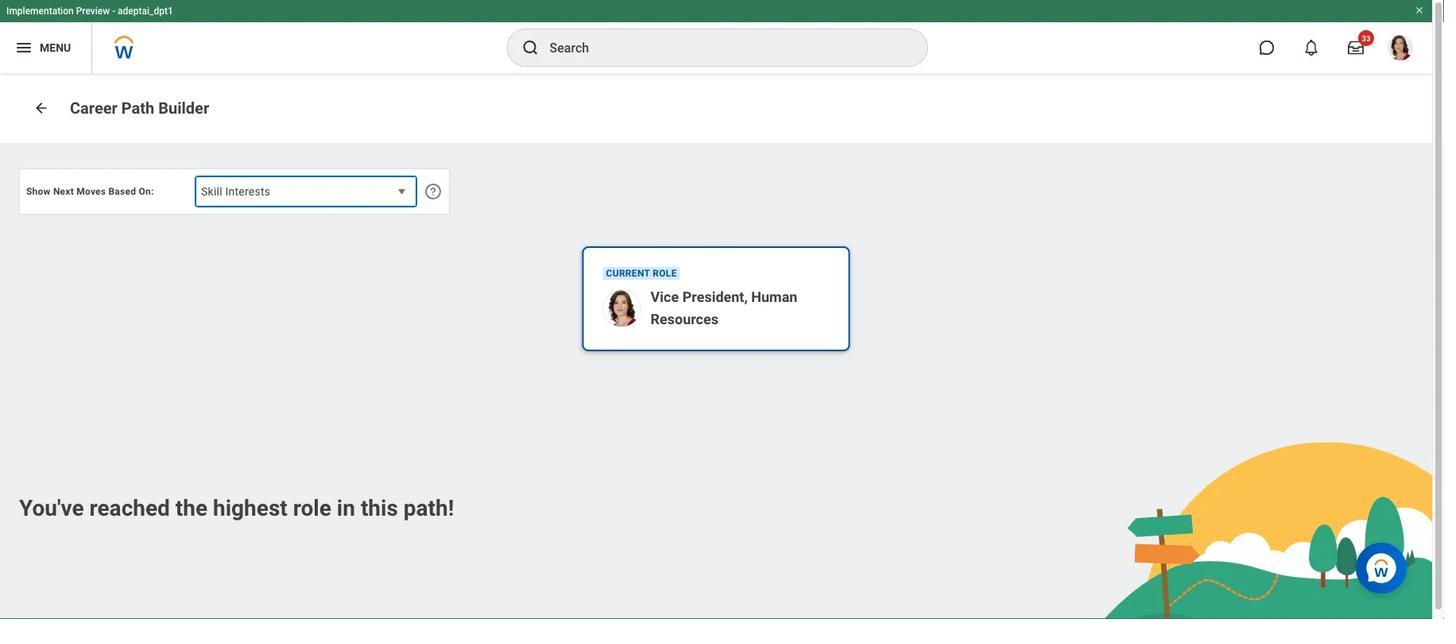 Task type: locate. For each thing, give the bounding box(es) containing it.
adeptai_dpt1
[[118, 6, 173, 17]]

33 button
[[1339, 30, 1374, 65]]

on:
[[139, 186, 154, 197]]

menu button
[[0, 22, 92, 73]]

skill interests
[[201, 185, 270, 198]]

preview
[[76, 6, 110, 17]]

you've reached the highest role in this path!
[[19, 495, 454, 521]]

builder
[[158, 99, 209, 117]]

based
[[108, 186, 136, 197]]

search image
[[521, 38, 540, 57]]

reached
[[89, 495, 170, 521]]

career path builder
[[70, 99, 209, 117]]

president,
[[683, 289, 748, 306]]

skill interests button
[[195, 176, 417, 207]]

question outline image
[[424, 182, 443, 201]]

menu
[[40, 41, 71, 54]]

the
[[176, 495, 208, 521]]

role
[[653, 268, 677, 279]]

current role
[[606, 268, 677, 279]]

current
[[606, 268, 650, 279]]

you've
[[19, 495, 84, 521]]

this
[[361, 495, 398, 521]]

show
[[26, 186, 51, 197]]

career
[[70, 99, 118, 117]]

highest
[[213, 495, 288, 521]]



Task type: vqa. For each thing, say whether or not it's contained in the screenshot.
the right to
no



Task type: describe. For each thing, give the bounding box(es) containing it.
moves
[[76, 186, 106, 197]]

inbox large image
[[1348, 40, 1364, 56]]

vice president, human resources
[[651, 289, 798, 328]]

skill
[[201, 185, 222, 198]]

close environment banner image
[[1415, 6, 1425, 15]]

arrow left image
[[33, 100, 49, 116]]

end of path image
[[1098, 442, 1444, 619]]

profile logan mcneil image
[[1388, 35, 1413, 64]]

Search Workday  search field
[[550, 30, 895, 65]]

path!
[[404, 495, 454, 521]]

human
[[751, 289, 798, 306]]

next
[[53, 186, 74, 197]]

33
[[1362, 33, 1371, 43]]

implementation preview -   adeptai_dpt1
[[6, 6, 173, 17]]

notifications large image
[[1304, 40, 1320, 56]]

show next moves based on:
[[26, 186, 154, 197]]

implementation
[[6, 6, 74, 17]]

vice
[[651, 289, 679, 306]]

in
[[337, 495, 355, 521]]

resources
[[651, 311, 719, 328]]

interests
[[225, 185, 270, 198]]

menu banner
[[0, 0, 1432, 73]]

justify image
[[14, 38, 33, 57]]

path
[[121, 99, 154, 117]]

-
[[112, 6, 115, 17]]

role
[[293, 495, 331, 521]]



